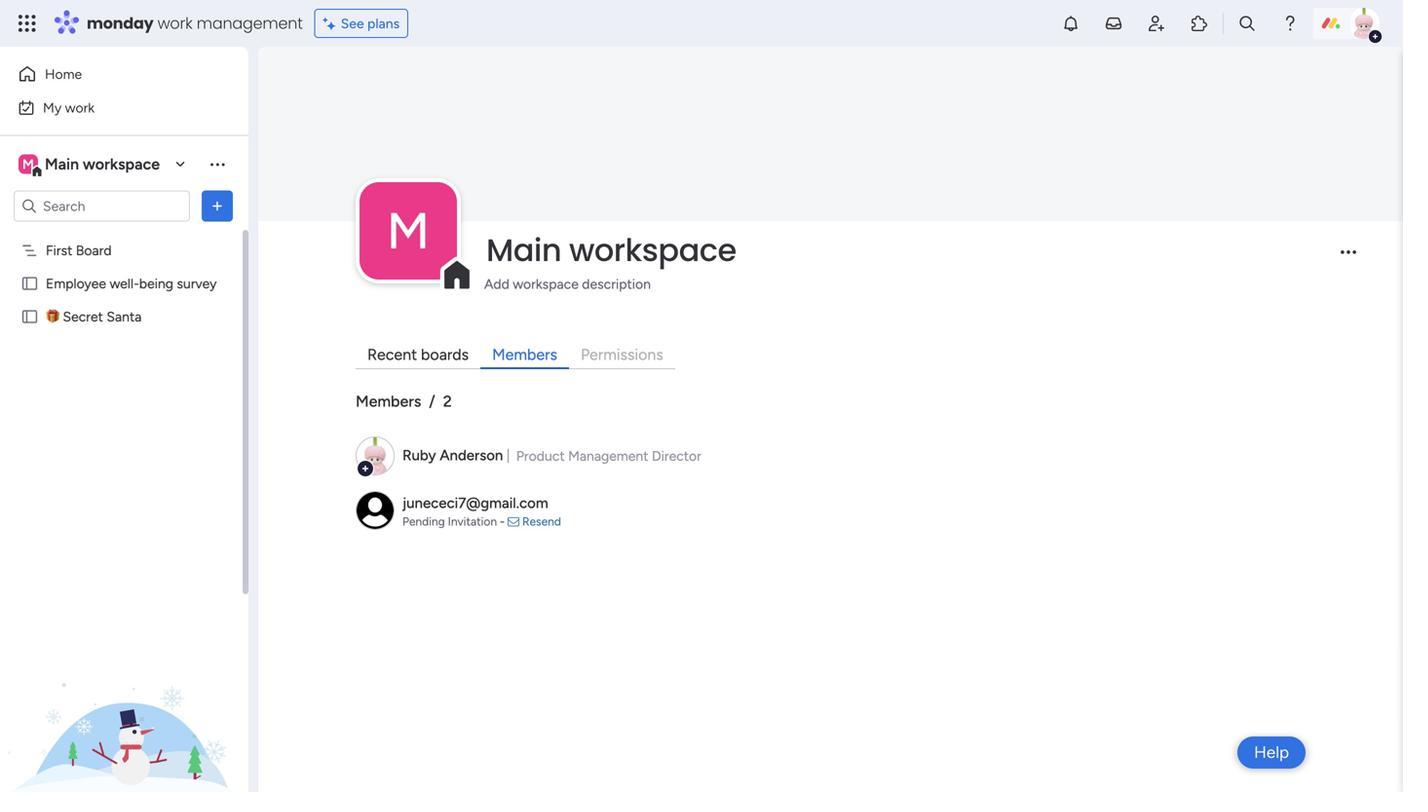 Task type: vqa. For each thing, say whether or not it's contained in the screenshot.
Pending Invitation - in the left bottom of the page
yes



Task type: describe. For each thing, give the bounding box(es) containing it.
junececi7@gmail.com link
[[403, 495, 549, 512]]

members for members / 2
[[356, 392, 421, 411]]

help image
[[1281, 14, 1300, 33]]

see plans button
[[315, 9, 409, 38]]

m for the workspace image to the left
[[22, 156, 34, 173]]

employee
[[46, 275, 106, 292]]

boards
[[421, 345, 469, 364]]

management
[[568, 448, 649, 464]]

product
[[517, 448, 565, 464]]

1 horizontal spatial workspace image
[[360, 182, 457, 280]]

work for my
[[65, 99, 95, 116]]

1 horizontal spatial main
[[486, 228, 562, 272]]

workspace options image
[[208, 154, 227, 174]]

santa
[[107, 309, 142, 325]]

help
[[1255, 743, 1290, 763]]

pending
[[403, 515, 445, 529]]

work for monday
[[157, 12, 193, 34]]

first board
[[46, 242, 112, 259]]

public board image
[[20, 274, 39, 293]]

|
[[507, 447, 510, 463]]

lottie animation image
[[0, 596, 249, 793]]

add
[[484, 276, 510, 292]]

1 vertical spatial workspace
[[569, 228, 737, 272]]

Main workspace field
[[482, 228, 1325, 272]]

my work button
[[12, 92, 210, 123]]

my
[[43, 99, 62, 116]]

select product image
[[18, 14, 37, 33]]

ruby anderson link
[[403, 447, 503, 464]]

director
[[652, 448, 702, 464]]

first
[[46, 242, 73, 259]]

invite members image
[[1147, 14, 1167, 33]]

options image
[[208, 196, 227, 216]]

main inside the workspace selection element
[[45, 155, 79, 174]]

survey
[[177, 275, 217, 292]]

2 vertical spatial workspace
[[513, 276, 579, 292]]

Search in workspace field
[[41, 195, 163, 217]]

0 vertical spatial workspace
[[83, 155, 160, 174]]

home button
[[12, 58, 210, 90]]

/
[[429, 392, 435, 411]]

invitation
[[448, 515, 497, 529]]

recent
[[368, 345, 417, 364]]

🎁 secret santa
[[46, 309, 142, 325]]

-
[[500, 515, 505, 529]]

see
[[341, 15, 364, 32]]

employee well-being survey
[[46, 275, 217, 292]]



Task type: locate. For each thing, give the bounding box(es) containing it.
management
[[197, 12, 303, 34]]

secret
[[63, 309, 103, 325]]

main workspace inside the workspace selection element
[[45, 155, 160, 174]]

junececi7@gmail.com
[[403, 495, 549, 512]]

m button
[[360, 182, 457, 280]]

workspace right 'add'
[[513, 276, 579, 292]]

1 vertical spatial workspace image
[[360, 182, 457, 280]]

members
[[492, 345, 558, 364], [356, 392, 421, 411]]

ruby
[[403, 447, 436, 464]]

1 vertical spatial members
[[356, 392, 421, 411]]

m
[[22, 156, 34, 173], [387, 200, 430, 261]]

workspace
[[83, 155, 160, 174], [569, 228, 737, 272], [513, 276, 579, 292]]

board
[[76, 242, 112, 259]]

0 vertical spatial workspace image
[[19, 154, 38, 175]]

search everything image
[[1238, 14, 1257, 33]]

apps image
[[1190, 14, 1210, 33]]

2
[[443, 392, 452, 411]]

1 vertical spatial m
[[387, 200, 430, 261]]

envelope o image
[[508, 516, 520, 527]]

members / 2
[[356, 392, 452, 411]]

m inside the workspace selection element
[[22, 156, 34, 173]]

main up 'add'
[[486, 228, 562, 272]]

0 horizontal spatial work
[[65, 99, 95, 116]]

1 horizontal spatial main workspace
[[486, 228, 737, 272]]

resend link
[[522, 515, 561, 529]]

main
[[45, 155, 79, 174], [486, 228, 562, 272]]

main workspace
[[45, 155, 160, 174], [486, 228, 737, 272]]

my work
[[43, 99, 95, 116]]

work inside button
[[65, 99, 95, 116]]

0 horizontal spatial workspace image
[[19, 154, 38, 175]]

1 horizontal spatial members
[[492, 345, 558, 364]]

0 horizontal spatial main
[[45, 155, 79, 174]]

home
[[45, 66, 82, 82]]

anderson
[[440, 447, 503, 464]]

v2 ellipsis image
[[1341, 251, 1357, 267]]

resend
[[522, 515, 561, 529]]

see plans
[[341, 15, 400, 32]]

pending invitation -
[[403, 515, 508, 529]]

ruby anderson image
[[1349, 8, 1380, 39]]

members down 'add'
[[492, 345, 558, 364]]

main workspace up search in workspace field
[[45, 155, 160, 174]]

0 horizontal spatial members
[[356, 392, 421, 411]]

work
[[157, 12, 193, 34], [65, 99, 95, 116]]

notifications image
[[1062, 14, 1081, 33]]

0 vertical spatial work
[[157, 12, 193, 34]]

members for members
[[492, 345, 558, 364]]

0 vertical spatial m
[[22, 156, 34, 173]]

main down my work
[[45, 155, 79, 174]]

1 horizontal spatial m
[[387, 200, 430, 261]]

1 vertical spatial work
[[65, 99, 95, 116]]

monday work management
[[87, 12, 303, 34]]

inbox image
[[1104, 14, 1124, 33]]

main workspace up description
[[486, 228, 737, 272]]

0 horizontal spatial m
[[22, 156, 34, 173]]

lottie animation element
[[0, 596, 249, 793]]

being
[[139, 275, 174, 292]]

workspace up search in workspace field
[[83, 155, 160, 174]]

🎁
[[46, 309, 59, 325]]

workspace up description
[[569, 228, 737, 272]]

members left /
[[356, 392, 421, 411]]

1 horizontal spatial work
[[157, 12, 193, 34]]

list box
[[0, 230, 249, 597]]

option
[[0, 233, 249, 237]]

0 horizontal spatial main workspace
[[45, 155, 160, 174]]

workspace selection element
[[19, 153, 163, 178]]

description
[[582, 276, 651, 292]]

0 vertical spatial members
[[492, 345, 558, 364]]

workspace image
[[19, 154, 38, 175], [360, 182, 457, 280]]

0 vertical spatial main workspace
[[45, 155, 160, 174]]

add workspace description
[[484, 276, 651, 292]]

work right my
[[65, 99, 95, 116]]

permissions
[[581, 345, 664, 364]]

recent boards
[[368, 345, 469, 364]]

work right monday
[[157, 12, 193, 34]]

list box containing first board
[[0, 230, 249, 597]]

well-
[[110, 275, 139, 292]]

1 vertical spatial main
[[486, 228, 562, 272]]

help button
[[1238, 737, 1306, 769]]

public board image
[[20, 308, 39, 326]]

monday
[[87, 12, 154, 34]]

m inside m dropdown button
[[387, 200, 430, 261]]

plans
[[368, 15, 400, 32]]

0 vertical spatial main
[[45, 155, 79, 174]]

m for the workspace image to the right
[[387, 200, 430, 261]]

1 vertical spatial main workspace
[[486, 228, 737, 272]]

ruby anderson | product management director
[[403, 447, 702, 464]]



